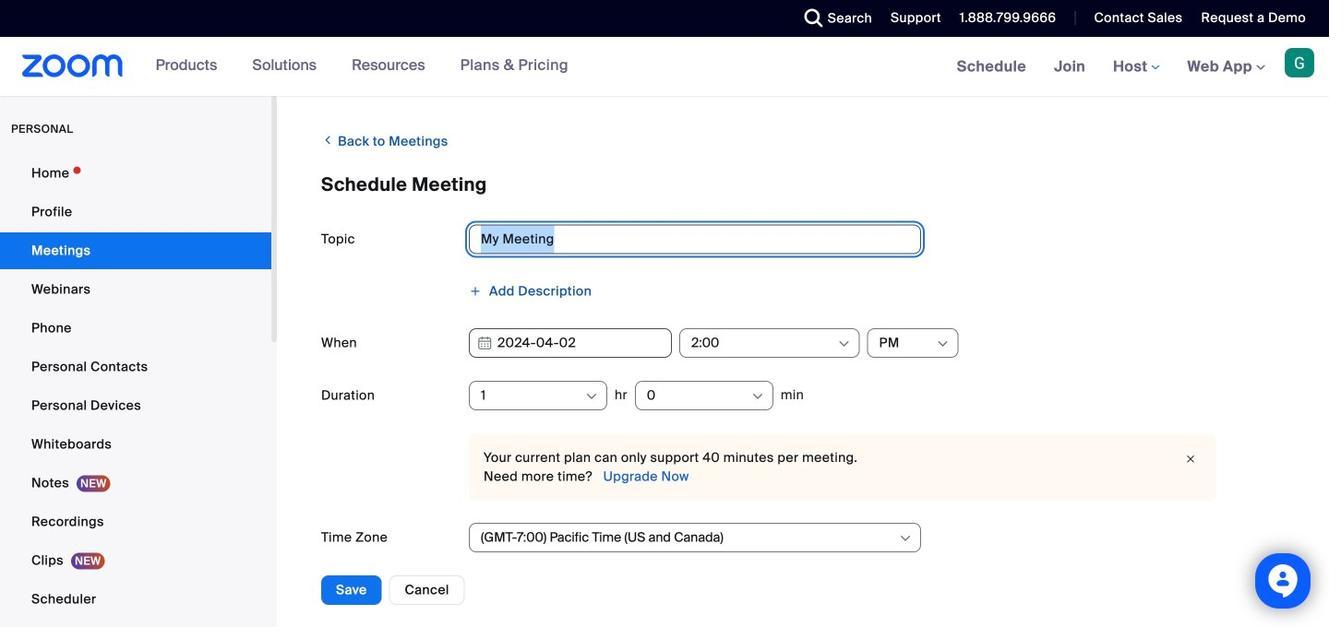 Task type: describe. For each thing, give the bounding box(es) containing it.
select time zone text field
[[481, 524, 897, 552]]

add image
[[469, 285, 482, 298]]

My Meeting text field
[[469, 225, 921, 254]]

select start time text field
[[691, 330, 836, 357]]

left image
[[321, 131, 335, 150]]

personal menu menu
[[0, 155, 271, 628]]

0 horizontal spatial show options image
[[584, 390, 599, 404]]



Task type: vqa. For each thing, say whether or not it's contained in the screenshot.
'Show options' icon to the left
yes



Task type: locate. For each thing, give the bounding box(es) containing it.
profile picture image
[[1285, 48, 1315, 78]]

show options image
[[837, 337, 852, 352], [584, 390, 599, 404]]

banner
[[0, 37, 1329, 97]]

choose date text field
[[469, 329, 672, 358]]

product information navigation
[[142, 37, 582, 96]]

close image
[[1180, 450, 1202, 469]]

meetings navigation
[[943, 37, 1329, 97]]

show options image
[[750, 390, 765, 404]]

1 vertical spatial show options image
[[584, 390, 599, 404]]

1 horizontal spatial show options image
[[837, 337, 852, 352]]

show options image down choose date text box
[[584, 390, 599, 404]]

show options image right select start time text box
[[837, 337, 852, 352]]

0 vertical spatial show options image
[[837, 337, 852, 352]]

zoom logo image
[[22, 54, 123, 78]]



